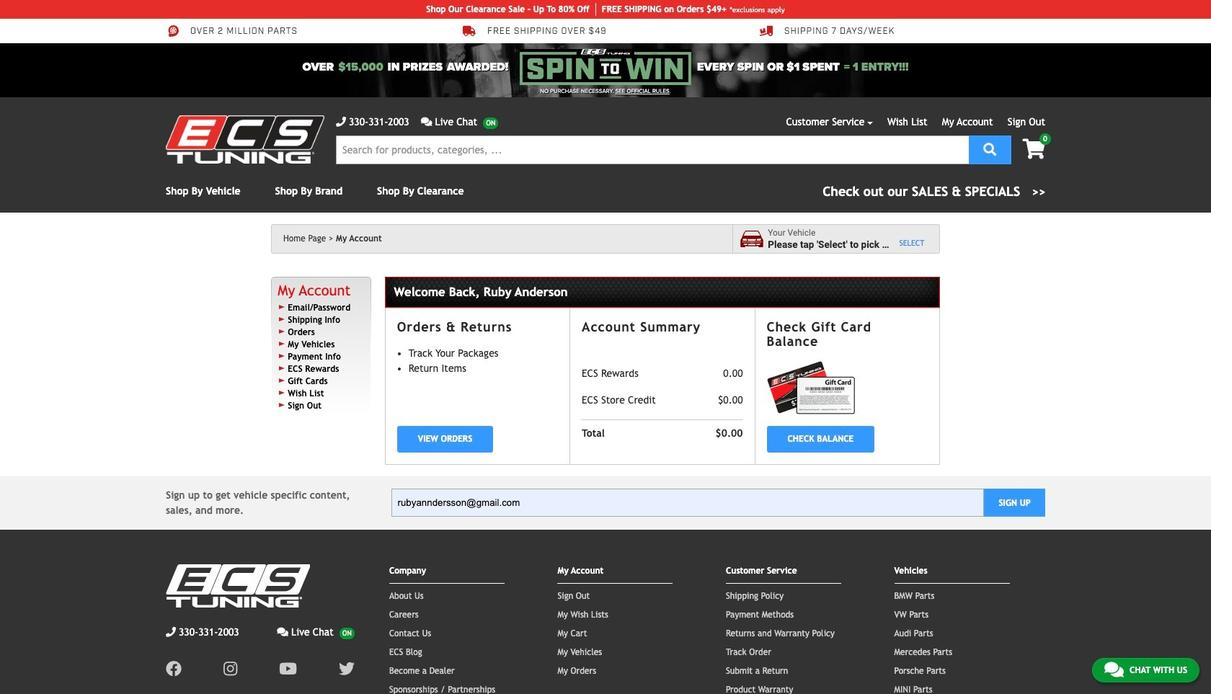 Task type: locate. For each thing, give the bounding box(es) containing it.
1 horizontal spatial phone image
[[336, 117, 346, 127]]

1 horizontal spatial comments image
[[421, 117, 432, 127]]

2 ecs tuning image from the top
[[166, 564, 310, 607]]

1 vertical spatial comments image
[[277, 627, 288, 637]]

0 horizontal spatial phone image
[[166, 627, 176, 637]]

0 horizontal spatial comments image
[[277, 627, 288, 637]]

phone image
[[336, 117, 346, 127], [166, 627, 176, 637]]

comments image for topmost phone "icon"
[[421, 117, 432, 127]]

1 ecs tuning image from the top
[[166, 115, 324, 164]]

0 vertical spatial comments image
[[421, 117, 432, 127]]

ecs tuning 'spin to win' contest logo image
[[520, 49, 691, 85]]

comments image for bottommost phone "icon"
[[277, 627, 288, 637]]

Search text field
[[336, 136, 969, 164]]

comments image
[[421, 117, 432, 127], [277, 627, 288, 637]]

twitter logo image
[[339, 661, 355, 677]]

1 vertical spatial ecs tuning image
[[166, 564, 310, 607]]

0 vertical spatial ecs tuning image
[[166, 115, 324, 164]]

ecs tuning image
[[166, 115, 324, 164], [166, 564, 310, 607]]



Task type: vqa. For each thing, say whether or not it's contained in the screenshot.
Fits
no



Task type: describe. For each thing, give the bounding box(es) containing it.
instagram logo image
[[223, 661, 237, 677]]

comments image
[[1104, 661, 1124, 678]]

search image
[[984, 142, 997, 155]]

1 vertical spatial phone image
[[166, 627, 176, 637]]

facebook logo image
[[166, 661, 182, 677]]

0 vertical spatial phone image
[[336, 117, 346, 127]]

youtube logo image
[[279, 661, 297, 677]]

Email email field
[[391, 489, 984, 517]]



